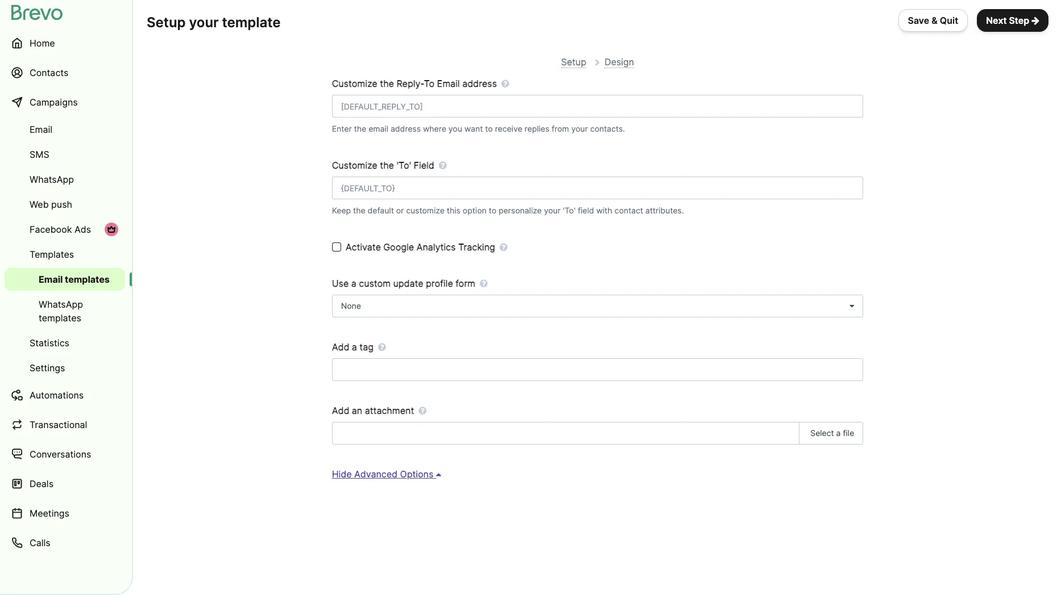 Task type: vqa. For each thing, say whether or not it's contained in the screenshot.
an at the left of the page
yes



Task type: describe. For each thing, give the bounding box(es) containing it.
email link
[[5, 118, 125, 141]]

settings
[[30, 363, 65, 374]]

caret up image
[[436, 470, 441, 479]]

transactional link
[[5, 412, 125, 439]]

setup for setup
[[561, 56, 586, 68]]

where
[[423, 124, 446, 134]]

this
[[447, 206, 461, 216]]

tracking
[[458, 242, 495, 253]]

question circle image for add a tag
[[378, 343, 386, 352]]

default
[[368, 206, 394, 216]]

advanced
[[354, 469, 397, 481]]

enter the email address where you want to receive replies from your contacts.
[[332, 124, 625, 134]]

reply-
[[397, 78, 424, 89]]

custom
[[359, 278, 391, 289]]

keep the default or customize this option to personalize your 'to' field with contact attributes.
[[332, 206, 684, 216]]

hide advanced options
[[332, 469, 433, 481]]

customize the 'to' field
[[332, 160, 434, 171]]

email for email
[[30, 124, 52, 135]]

[DEFAULT_REPLY_TO] text field
[[332, 95, 863, 118]]

quit
[[940, 15, 958, 26]]

meetings link
[[5, 500, 125, 528]]

or
[[396, 206, 404, 216]]

templates for whatsapp templates
[[39, 313, 81, 324]]

receive
[[495, 124, 522, 134]]

transactional
[[30, 420, 87, 431]]

the for email
[[354, 124, 366, 134]]

whatsapp templates
[[39, 299, 83, 324]]

customize
[[406, 206, 445, 216]]

want
[[464, 124, 483, 134]]

setup for setup your template
[[147, 14, 186, 31]]

contacts.
[[590, 124, 625, 134]]

attributes.
[[645, 206, 684, 216]]

add a tag
[[332, 342, 374, 353]]

next
[[986, 15, 1007, 26]]

home link
[[5, 30, 125, 57]]

campaigns link
[[5, 89, 125, 116]]

0 horizontal spatial address
[[391, 124, 421, 134]]

add for add a tag
[[332, 342, 349, 353]]

you
[[449, 124, 462, 134]]

setup link
[[561, 56, 586, 68]]

automations
[[30, 390, 84, 401]]

save
[[908, 15, 929, 26]]

sms
[[30, 149, 49, 160]]

left___rvooi image
[[107, 225, 116, 234]]

email templates link
[[5, 268, 125, 291]]

select a file
[[810, 429, 854, 438]]

home
[[30, 38, 55, 49]]

question circle image for customize the 'to' field
[[439, 161, 447, 170]]

activate
[[346, 242, 381, 253]]

conversations
[[30, 449, 91, 461]]

use a custom update profile form
[[332, 278, 475, 289]]

replies
[[525, 124, 549, 134]]

next step button
[[977, 9, 1049, 32]]

next step
[[986, 15, 1029, 26]]

1 vertical spatial 'to'
[[563, 206, 576, 216]]

0 horizontal spatial your
[[189, 14, 219, 31]]

contacts link
[[5, 59, 125, 86]]

options
[[400, 469, 433, 481]]

whatsapp for whatsapp templates
[[39, 299, 83, 310]]

templates
[[30, 249, 74, 260]]

google
[[383, 242, 414, 253]]

an
[[352, 405, 362, 417]]

automations link
[[5, 382, 125, 409]]

&
[[932, 15, 938, 26]]

web
[[30, 199, 49, 210]]

a for select
[[836, 429, 841, 438]]

1 vertical spatial question circle image
[[500, 243, 508, 252]]

design
[[605, 56, 634, 68]]

settings link
[[5, 357, 125, 380]]

enter
[[332, 124, 352, 134]]

select
[[810, 429, 834, 438]]

design link
[[605, 56, 634, 68]]

templates link
[[5, 243, 125, 266]]

{DEFAULT_TO} text field
[[332, 177, 863, 200]]

email templates
[[39, 274, 110, 285]]

web push link
[[5, 193, 125, 216]]



Task type: locate. For each thing, give the bounding box(es) containing it.
arrow right image
[[1032, 16, 1039, 25]]

1 vertical spatial address
[[391, 124, 421, 134]]

whatsapp down 'email templates' link
[[39, 299, 83, 310]]

web push
[[30, 199, 72, 210]]

save & quit
[[908, 15, 958, 26]]

use
[[332, 278, 349, 289]]

field
[[578, 206, 594, 216]]

deals
[[30, 479, 53, 490]]

0 vertical spatial whatsapp
[[30, 174, 74, 185]]

the left reply-
[[380, 78, 394, 89]]

question circle image right tracking
[[500, 243, 508, 252]]

question circle image for use a custom update profile form
[[480, 279, 488, 288]]

1 vertical spatial email
[[30, 124, 52, 135]]

to right the want in the top of the page
[[485, 124, 493, 134]]

file
[[843, 429, 854, 438]]

1 vertical spatial templates
[[39, 313, 81, 324]]

0 horizontal spatial setup
[[147, 14, 186, 31]]

0 vertical spatial email
[[437, 78, 460, 89]]

0 horizontal spatial question circle image
[[378, 343, 386, 352]]

your left 'template'
[[189, 14, 219, 31]]

contact
[[615, 206, 643, 216]]

1 vertical spatial add
[[332, 405, 349, 417]]

2 add from the top
[[332, 405, 349, 417]]

profile
[[426, 278, 453, 289]]

whatsapp for whatsapp
[[30, 174, 74, 185]]

2 customize from the top
[[332, 160, 377, 171]]

1 vertical spatial customize
[[332, 160, 377, 171]]

2 horizontal spatial your
[[571, 124, 588, 134]]

facebook ads link
[[5, 218, 125, 241]]

facebook
[[30, 224, 72, 235]]

add an attachment
[[332, 405, 414, 417]]

add for add an attachment
[[332, 405, 349, 417]]

customize down enter
[[332, 160, 377, 171]]

your right from
[[571, 124, 588, 134]]

email for email templates
[[39, 274, 63, 285]]

customize for customize the 'to' field
[[332, 160, 377, 171]]

1 customize from the top
[[332, 78, 377, 89]]

email
[[369, 124, 388, 134]]

2 vertical spatial your
[[544, 206, 561, 216]]

email up sms
[[30, 124, 52, 135]]

caret down image
[[850, 303, 854, 310]]

push
[[51, 199, 72, 210]]

analytics
[[417, 242, 456, 253]]

1 vertical spatial a
[[352, 342, 357, 353]]

whatsapp templates link
[[5, 293, 125, 330]]

setup your template
[[147, 14, 281, 31]]

facebook ads
[[30, 224, 91, 235]]

campaigns
[[30, 97, 78, 108]]

meetings
[[30, 508, 69, 520]]

address
[[462, 78, 497, 89], [391, 124, 421, 134]]

calls
[[30, 538, 50, 549]]

address right email on the left
[[391, 124, 421, 134]]

email
[[437, 78, 460, 89], [30, 124, 52, 135], [39, 274, 63, 285]]

1 vertical spatial setup
[[561, 56, 586, 68]]

0 vertical spatial 'to'
[[397, 160, 411, 171]]

with
[[596, 206, 612, 216]]

a left file
[[836, 429, 841, 438]]

'to'
[[397, 160, 411, 171], [563, 206, 576, 216]]

a for use
[[351, 278, 356, 289]]

question circle image
[[439, 161, 447, 170], [378, 343, 386, 352], [419, 407, 426, 416]]

0 vertical spatial customize
[[332, 78, 377, 89]]

2 horizontal spatial question circle image
[[439, 161, 447, 170]]

0 vertical spatial to
[[485, 124, 493, 134]]

to
[[424, 78, 434, 89]]

the right keep
[[353, 206, 365, 216]]

0 vertical spatial question circle image
[[439, 161, 447, 170]]

customize for customize the reply-to email address
[[332, 78, 377, 89]]

your right personalize
[[544, 206, 561, 216]]

customize up enter
[[332, 78, 377, 89]]

to
[[485, 124, 493, 134], [489, 206, 496, 216]]

templates up "statistics" link on the bottom left
[[39, 313, 81, 324]]

1 horizontal spatial 'to'
[[563, 206, 576, 216]]

email down the templates
[[39, 274, 63, 285]]

1 add from the top
[[332, 342, 349, 353]]

1 vertical spatial your
[[571, 124, 588, 134]]

0 vertical spatial templates
[[65, 274, 110, 285]]

setup
[[147, 14, 186, 31], [561, 56, 586, 68]]

update
[[393, 278, 423, 289]]

hide
[[332, 469, 352, 481]]

None text field
[[332, 359, 863, 382]]

a right use
[[351, 278, 356, 289]]

template
[[222, 14, 281, 31]]

1 vertical spatial to
[[489, 206, 496, 216]]

templates
[[65, 274, 110, 285], [39, 313, 81, 324]]

a
[[351, 278, 356, 289], [352, 342, 357, 353], [836, 429, 841, 438]]

save & quit button
[[898, 9, 968, 32]]

address up enter the email address where you want to receive replies from your contacts.
[[462, 78, 497, 89]]

0 vertical spatial question circle image
[[501, 79, 509, 88]]

activate google analytics tracking
[[346, 242, 495, 253]]

2 vertical spatial question circle image
[[480, 279, 488, 288]]

0 vertical spatial your
[[189, 14, 219, 31]]

the left field
[[380, 160, 394, 171]]

1 vertical spatial question circle image
[[378, 343, 386, 352]]

1 horizontal spatial your
[[544, 206, 561, 216]]

whatsapp
[[30, 174, 74, 185], [39, 299, 83, 310]]

question circle image right field
[[439, 161, 447, 170]]

0 vertical spatial address
[[462, 78, 497, 89]]

statistics
[[30, 338, 69, 349]]

the
[[380, 78, 394, 89], [354, 124, 366, 134], [380, 160, 394, 171], [353, 206, 365, 216]]

1 vertical spatial whatsapp
[[39, 299, 83, 310]]

hide advanced options link
[[332, 469, 441, 481]]

add left 'an'
[[332, 405, 349, 417]]

form
[[456, 278, 475, 289]]

question circle image
[[501, 79, 509, 88], [500, 243, 508, 252], [480, 279, 488, 288]]

whatsapp link
[[5, 168, 125, 191]]

deals link
[[5, 471, 125, 498]]

question circle image right attachment
[[419, 407, 426, 416]]

1 horizontal spatial setup
[[561, 56, 586, 68]]

add left tag
[[332, 342, 349, 353]]

question circle image for customize the reply-to email address
[[501, 79, 509, 88]]

field
[[414, 160, 434, 171]]

templates inside whatsapp templates
[[39, 313, 81, 324]]

personalize
[[499, 206, 542, 216]]

0 vertical spatial a
[[351, 278, 356, 289]]

tag
[[360, 342, 374, 353]]

to right option
[[489, 206, 496, 216]]

2 vertical spatial a
[[836, 429, 841, 438]]

sms link
[[5, 143, 125, 166]]

from
[[552, 124, 569, 134]]

to for customize the reply-to email address
[[485, 124, 493, 134]]

to for customize the 'to' field
[[489, 206, 496, 216]]

statistics link
[[5, 332, 125, 355]]

2 vertical spatial question circle image
[[419, 407, 426, 416]]

the for default
[[353, 206, 365, 216]]

0 vertical spatial add
[[332, 342, 349, 353]]

ads
[[74, 224, 91, 235]]

contacts
[[30, 67, 68, 78]]

none
[[341, 301, 361, 311]]

the left email on the left
[[354, 124, 366, 134]]

question circle image for add an attachment
[[419, 407, 426, 416]]

whatsapp up web push
[[30, 174, 74, 185]]

question circle image up receive
[[501, 79, 509, 88]]

2 vertical spatial email
[[39, 274, 63, 285]]

email right to
[[437, 78, 460, 89]]

templates down templates link
[[65, 274, 110, 285]]

option
[[463, 206, 487, 216]]

None text field
[[332, 423, 800, 445]]

question circle image right tag
[[378, 343, 386, 352]]

conversations link
[[5, 441, 125, 469]]

keep
[[332, 206, 351, 216]]

1 horizontal spatial question circle image
[[419, 407, 426, 416]]

templates for email templates
[[65, 274, 110, 285]]

your
[[189, 14, 219, 31], [571, 124, 588, 134], [544, 206, 561, 216]]

a left tag
[[352, 342, 357, 353]]

attachment
[[365, 405, 414, 417]]

question circle image right form
[[480, 279, 488, 288]]

a for add
[[352, 342, 357, 353]]

add
[[332, 342, 349, 353], [332, 405, 349, 417]]

none button
[[332, 295, 863, 318]]

the for reply-
[[380, 78, 394, 89]]

step
[[1009, 15, 1029, 26]]

1 horizontal spatial address
[[462, 78, 497, 89]]

0 vertical spatial setup
[[147, 14, 186, 31]]

calls link
[[5, 530, 125, 557]]

0 horizontal spatial 'to'
[[397, 160, 411, 171]]

the for 'to'
[[380, 160, 394, 171]]



